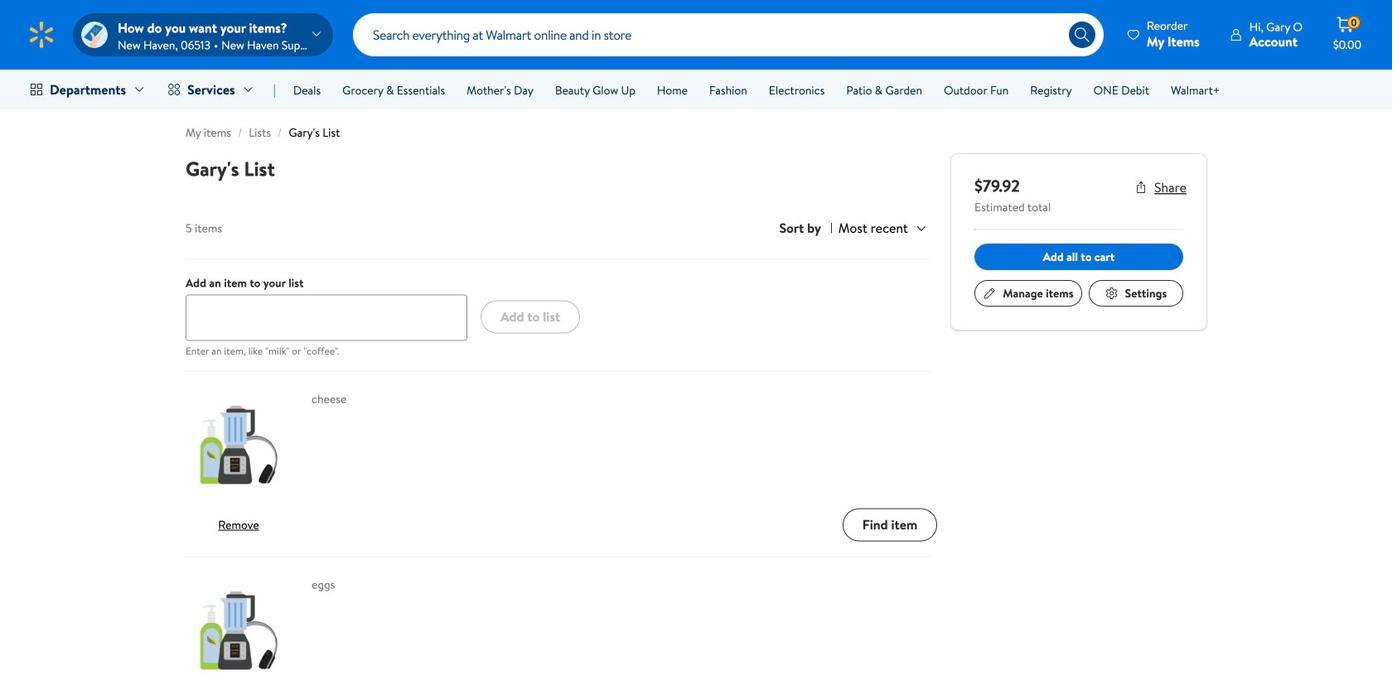 Task type: vqa. For each thing, say whether or not it's contained in the screenshot.
ITEM in the $79.95 Tile RE-19004 Mate 2020 Item Tracker (4-Pack) - White/Gray
no



Task type: locate. For each thing, give the bounding box(es) containing it.
 image
[[81, 22, 108, 48]]

Walmart Site-Wide search field
[[353, 13, 1104, 56]]

None text field
[[186, 294, 467, 341]]

Search search field
[[353, 13, 1104, 56]]



Task type: describe. For each thing, give the bounding box(es) containing it.
search icon image
[[1074, 27, 1090, 43]]

walmart homepage image
[[27, 20, 56, 50]]



